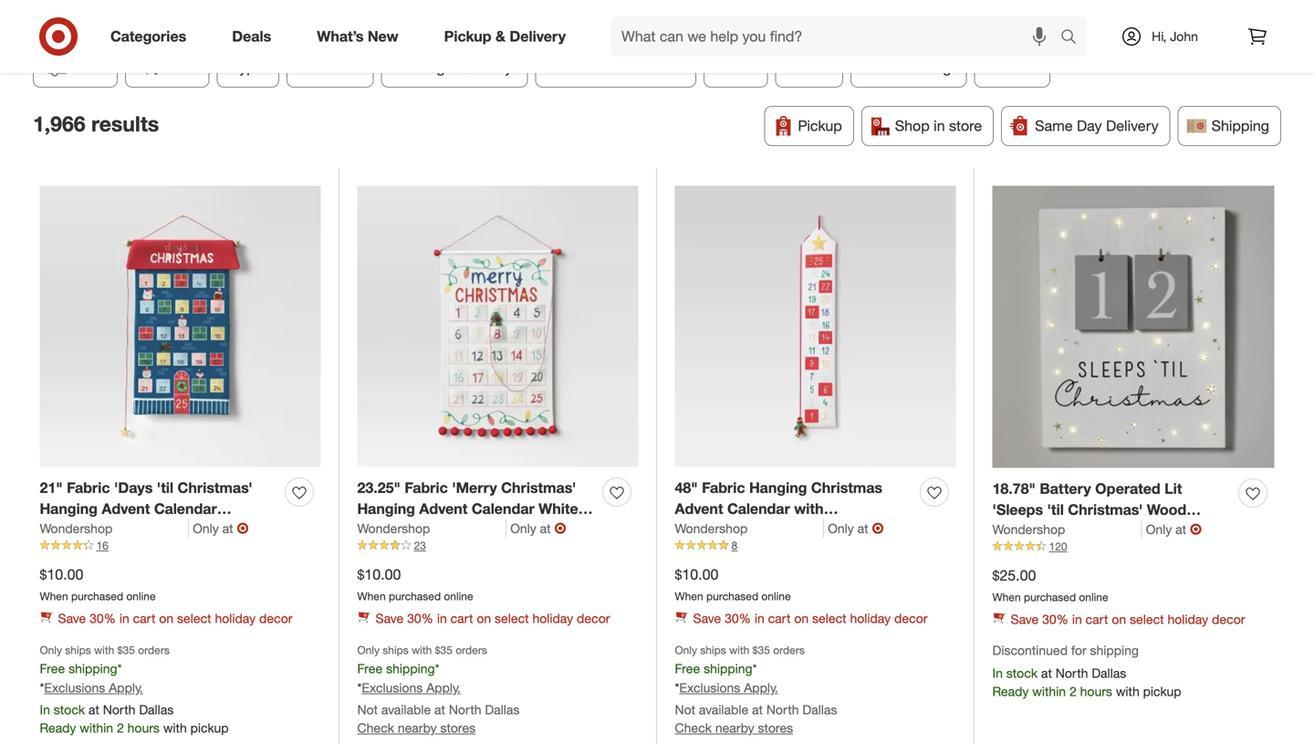 Task type: describe. For each thing, give the bounding box(es) containing it.
wondershop for hanging
[[40, 520, 113, 536]]

guest rating button
[[851, 48, 967, 88]]

same day delivery
[[1035, 117, 1159, 135]]

shipping button
[[1178, 106, 1282, 146]]

$25.00
[[993, 566, 1037, 584]]

features button
[[287, 48, 374, 88]]

man
[[766, 521, 796, 538]]

$25.00 when purchased online
[[993, 566, 1109, 604]]

shop in store
[[895, 117, 982, 135]]

check nearby stores button for 23.25" fabric 'merry christmas' hanging advent calendar white - wondershop™
[[357, 719, 476, 737]]

package
[[397, 58, 453, 76]]

advent inside 21" fabric 'days 'til christmas' hanging advent calendar blue/red - wondershop™
[[102, 500, 150, 518]]

when for 21" fabric 'days 'til christmas' hanging advent calendar blue/red - wondershop™
[[40, 589, 68, 603]]

save for 21" fabric 'days 'til christmas' hanging advent calendar blue/red - wondershop™
[[58, 610, 86, 626]]

day
[[1077, 117, 1102, 135]]

'sleeps
[[993, 501, 1043, 518]]

fabric for hanging
[[67, 479, 110, 497]]

at inside discontinued for shipping in stock at  north dallas ready within 2 hours with pickup
[[1042, 665, 1052, 681]]

guest
[[866, 58, 905, 76]]

what's
[[317, 27, 364, 45]]

in inside discontinued for shipping in stock at  north dallas ready within 2 hours with pickup
[[993, 665, 1003, 681]]

wondershop for advent
[[357, 520, 430, 536]]

hi, john
[[1152, 28, 1199, 44]]

sign
[[1077, 521, 1108, 539]]

wondershop™ inside the 48" fabric hanging christmas advent calendar with gingerbread man counter white - wondershop™
[[675, 541, 771, 559]]

on for wondershop™
[[477, 610, 491, 626]]

quantity
[[457, 58, 512, 76]]

purchased for -
[[71, 589, 123, 603]]

orders for counter
[[773, 643, 805, 657]]

¬ for 21" fabric 'days 'til christmas' hanging advent calendar blue/red - wondershop™
[[237, 519, 249, 537]]

wondershop for calendar
[[675, 520, 748, 536]]

deals for deals link
[[232, 27, 271, 45]]

$35 for counter
[[753, 643, 770, 657]]

pickup inside only ships with $35 orders free shipping * * exclusions apply. in stock at  north dallas ready within 2 hours with pickup
[[190, 720, 229, 736]]

deals for deals button
[[791, 58, 828, 76]]

120
[[1049, 539, 1068, 553]]

18.78" battery operated lit 'sleeps 'til christmas' wood countdown sign cream - wondershop™ link
[[993, 478, 1232, 560]]

pickup button
[[764, 106, 854, 146]]

discontinued for shipping in stock at  north dallas ready within 2 hours with pickup
[[993, 642, 1182, 699]]

north for 21" fabric 'days 'til christmas' hanging advent calendar blue/red - wondershop™
[[103, 702, 136, 718]]

cream
[[1112, 521, 1158, 539]]

within inside discontinued for shipping in stock at  north dallas ready within 2 hours with pickup
[[1033, 683, 1066, 699]]

only at ¬ for christmas'
[[1146, 520, 1202, 538]]

free for 21" fabric 'days 'til christmas' hanging advent calendar blue/red - wondershop™
[[40, 661, 65, 677]]

price button
[[704, 48, 768, 88]]

at inside only ships with $35 orders free shipping * * exclusions apply. in stock at  north dallas ready within 2 hours with pickup
[[88, 702, 99, 718]]

outdoor
[[597, 58, 651, 76]]

christmas' inside 23.25" fabric 'merry christmas' hanging advent calendar white - wondershop™
[[501, 479, 576, 497]]

16
[[96, 538, 108, 552]]

ships for 21" fabric 'days 'til christmas' hanging advent calendar blue/red - wondershop™
[[65, 643, 91, 657]]

decor for 18.78" battery operated lit 'sleeps 'til christmas' wood countdown sign cream - wondershop™
[[1212, 611, 1246, 627]]

what's new link
[[301, 16, 421, 57]]

search button
[[1053, 16, 1096, 60]]

'til inside 18.78" battery operated lit 'sleeps 'til christmas' wood countdown sign cream - wondershop™
[[1048, 501, 1064, 518]]

shipping inside discontinued for shipping in stock at  north dallas ready within 2 hours with pickup
[[1090, 642, 1139, 658]]

8
[[732, 538, 738, 552]]

wood
[[1147, 501, 1187, 518]]

$35 for wondershop™
[[435, 643, 453, 657]]

23.25" fabric 'merry christmas' hanging advent calendar white - wondershop™ link
[[357, 477, 596, 538]]

advent inside 23.25" fabric 'merry christmas' hanging advent calendar white - wondershop™
[[419, 500, 468, 518]]

$10.00 for 23.25" fabric 'merry christmas' hanging advent calendar white - wondershop™
[[357, 565, 401, 583]]

dallas for 21" fabric 'days 'til christmas' hanging advent calendar blue/red - wondershop™
[[139, 702, 174, 718]]

30% for -
[[90, 610, 116, 626]]

shipping for 21" fabric 'days 'til christmas' hanging advent calendar blue/red - wondershop™
[[69, 661, 117, 677]]

indoor
[[551, 58, 593, 76]]

nearby for 23.25" fabric 'merry christmas' hanging advent calendar white - wondershop™
[[398, 720, 437, 736]]

$10.00 for 48" fabric hanging christmas advent calendar with gingerbread man counter white - wondershop™
[[675, 565, 719, 583]]

fabric for advent
[[405, 479, 448, 497]]

purchased for wondershop™
[[389, 589, 441, 603]]

- inside 23.25" fabric 'merry christmas' hanging advent calendar white - wondershop™
[[583, 500, 588, 518]]

exclusions apply. link for 23.25" fabric 'merry christmas' hanging advent calendar white - wondershop™
[[362, 680, 461, 696]]

what's new
[[317, 27, 399, 45]]

search
[[1053, 29, 1096, 47]]

'days
[[114, 479, 153, 497]]

for
[[1072, 642, 1087, 658]]

decor for 48" fabric hanging christmas advent calendar with gingerbread man counter white - wondershop™
[[895, 610, 928, 626]]

categories
[[110, 27, 186, 45]]

8 link
[[675, 537, 956, 554]]

filter button
[[33, 48, 118, 88]]

advent inside the 48" fabric hanging christmas advent calendar with gingerbread man counter white - wondershop™
[[675, 500, 724, 518]]

18.78" battery operated lit 'sleeps 'til christmas' wood countdown sign cream - wondershop™
[[993, 480, 1187, 560]]

purchased for counter
[[707, 589, 759, 603]]

battery
[[1040, 480, 1092, 498]]

shipping
[[1212, 117, 1270, 135]]

21"
[[40, 479, 63, 497]]

pajamas
[[941, 8, 990, 24]]

dallas inside discontinued for shipping in stock at  north dallas ready within 2 hours with pickup
[[1092, 665, 1127, 681]]

1,966
[[33, 111, 85, 137]]

- inside 18.78" battery operated lit 'sleeps 'til christmas' wood countdown sign cream - wondershop™
[[1162, 521, 1168, 539]]

$10.00 when purchased online for -
[[40, 565, 156, 603]]

calendar inside the 48" fabric hanging christmas advent calendar with gingerbread man counter white - wondershop™
[[728, 500, 790, 518]]

ships for 48" fabric hanging christmas advent calendar with gingerbread man counter white - wondershop™
[[700, 643, 726, 657]]

nutcrackers
[[716, 8, 785, 24]]

30% for wondershop™
[[407, 610, 434, 626]]

shop in store button
[[862, 106, 994, 146]]

available for 23.25" fabric 'merry christmas' hanging advent calendar white - wondershop™
[[382, 702, 431, 718]]

sort button
[[125, 48, 210, 88]]

save for 23.25" fabric 'merry christmas' hanging advent calendar white - wondershop™
[[376, 610, 404, 626]]

ships for 23.25" fabric 'merry christmas' hanging advent calendar white - wondershop™
[[383, 643, 409, 657]]

dallas for 23.25" fabric 'merry christmas' hanging advent calendar white - wondershop™
[[485, 702, 520, 718]]

filter
[[72, 58, 104, 76]]

23.25"
[[357, 479, 401, 497]]

save 30% in cart on select holiday decor for counter
[[693, 610, 928, 626]]

orders for wondershop™
[[456, 643, 487, 657]]

categories link
[[95, 16, 209, 57]]

only ships with $35 orders free shipping * * exclusions apply. not available at north dallas check nearby stores for wondershop™
[[357, 643, 520, 736]]

discontinued
[[993, 642, 1068, 658]]

shipping for 48" fabric hanging christmas advent calendar with gingerbread man counter white - wondershop™
[[704, 661, 753, 677]]

cart for counter
[[768, 610, 791, 626]]

shipping for 23.25" fabric 'merry christmas' hanging advent calendar white - wondershop™
[[386, 661, 435, 677]]

hours inside discontinued for shipping in stock at  north dallas ready within 2 hours with pickup
[[1081, 683, 1113, 699]]

matching pajamas
[[884, 8, 990, 24]]

type button
[[217, 48, 279, 88]]

decor for 23.25" fabric 'merry christmas' hanging advent calendar white - wondershop™
[[577, 610, 610, 626]]

white inside 23.25" fabric 'merry christmas' hanging advent calendar white - wondershop™
[[539, 500, 578, 518]]

save for 18.78" battery operated lit 'sleeps 'til christmas' wood countdown sign cream - wondershop™
[[1011, 611, 1039, 627]]

package quantity
[[397, 58, 512, 76]]

&
[[496, 27, 506, 45]]

$35 for -
[[117, 643, 135, 657]]

stores for counter
[[758, 720, 793, 736]]

same day delivery button
[[1002, 106, 1171, 146]]

rating
[[910, 58, 952, 76]]

blue/red
[[40, 521, 104, 538]]

in for 18.78" battery operated lit 'sleeps 'til christmas' wood countdown sign cream - wondershop™
[[1073, 611, 1082, 627]]

store
[[949, 117, 982, 135]]

north for 23.25" fabric 'merry christmas' hanging advent calendar white - wondershop™
[[449, 702, 482, 718]]

23.25" fabric 'merry christmas' hanging advent calendar white - wondershop™
[[357, 479, 588, 538]]

pickup & delivery
[[444, 27, 566, 45]]

sort
[[166, 58, 194, 76]]

package quantity button
[[381, 48, 528, 88]]

operated
[[1096, 480, 1161, 498]]

23 link
[[357, 537, 639, 554]]

indoor outdoor use
[[551, 58, 681, 76]]

dallas for 48" fabric hanging christmas advent calendar with gingerbread man counter white - wondershop™
[[803, 702, 837, 718]]

guest rating
[[866, 58, 952, 76]]

when for 48" fabric hanging christmas advent calendar with gingerbread man counter white - wondershop™
[[675, 589, 704, 603]]

hanging inside the 48" fabric hanging christmas advent calendar with gingerbread man counter white - wondershop™
[[749, 479, 807, 497]]

lit
[[1165, 480, 1183, 498]]

select for 48" fabric hanging christmas advent calendar with gingerbread man counter white - wondershop™
[[813, 610, 847, 626]]

in inside only ships with $35 orders free shipping * * exclusions apply. in stock at  north dallas ready within 2 hours with pickup
[[40, 702, 50, 718]]

christmas' inside 18.78" battery operated lit 'sleeps 'til christmas' wood countdown sign cream - wondershop™
[[1068, 501, 1143, 518]]

countdown
[[993, 521, 1073, 539]]

only ships with $35 orders free shipping * * exclusions apply. in stock at  north dallas ready within 2 hours with pickup
[[40, 643, 229, 736]]

shop
[[895, 117, 930, 135]]

john
[[1171, 28, 1199, 44]]

matching pajamas link
[[844, 0, 1030, 26]]



Task type: locate. For each thing, give the bounding box(es) containing it.
hanging inside 23.25" fabric 'merry christmas' hanging advent calendar white - wondershop™
[[357, 500, 415, 518]]

wondershop™ inside 18.78" battery operated lit 'sleeps 'til christmas' wood countdown sign cream - wondershop™
[[993, 542, 1088, 560]]

1 horizontal spatial check
[[675, 720, 712, 736]]

3 exclusions from the left
[[680, 680, 741, 696]]

3 exclusions apply. link from the left
[[680, 680, 778, 696]]

1 $10.00 when purchased online from the left
[[40, 565, 156, 603]]

1 horizontal spatial nearby
[[716, 720, 755, 736]]

deals inside button
[[791, 58, 828, 76]]

$10.00 for 21" fabric 'days 'til christmas' hanging advent calendar blue/red - wondershop™
[[40, 565, 83, 583]]

1 $35 from the left
[[117, 643, 135, 657]]

online down 8 link
[[762, 589, 791, 603]]

1 horizontal spatial in
[[993, 665, 1003, 681]]

1 horizontal spatial hanging
[[357, 500, 415, 518]]

1 horizontal spatial ships
[[383, 643, 409, 657]]

18.78" battery operated lit 'sleeps 'til christmas' wood countdown sign cream - wondershop™ image
[[993, 186, 1275, 468], [993, 186, 1275, 468]]

deals down what can we help you find? suggestions appear below search field
[[791, 58, 828, 76]]

gingerbread
[[675, 521, 762, 538]]

1 vertical spatial deals
[[791, 58, 828, 76]]

with inside the 48" fabric hanging christmas advent calendar with gingerbread man counter white - wondershop™
[[794, 500, 824, 518]]

48" fabric hanging christmas advent calendar with gingerbread man counter white - wondershop™ link
[[675, 477, 913, 559]]

online
[[126, 589, 156, 603], [444, 589, 473, 603], [762, 589, 791, 603], [1079, 590, 1109, 604]]

purchased down 23
[[389, 589, 441, 603]]

wondershop link for 'til
[[993, 520, 1143, 538]]

2 horizontal spatial $10.00
[[675, 565, 719, 583]]

apply. for -
[[109, 680, 143, 696]]

delivery inside 'same day delivery' button
[[1106, 117, 1159, 135]]

hanging inside 21" fabric 'days 'til christmas' hanging advent calendar blue/red - wondershop™
[[40, 500, 98, 518]]

fabric right the 21"
[[67, 479, 110, 497]]

0 horizontal spatial within
[[80, 720, 113, 736]]

holiday for 23.25" fabric 'merry christmas' hanging advent calendar white - wondershop™
[[533, 610, 573, 626]]

0 vertical spatial 2
[[1070, 683, 1077, 699]]

online for sign
[[1079, 590, 1109, 604]]

online for counter
[[762, 589, 791, 603]]

1 horizontal spatial only ships with $35 orders free shipping * * exclusions apply. not available at north dallas check nearby stores
[[675, 643, 837, 736]]

matching
[[884, 8, 938, 24]]

$10.00
[[40, 565, 83, 583], [357, 565, 401, 583], [675, 565, 719, 583]]

only at ¬ for with
[[828, 519, 884, 537]]

on up discontinued for shipping in stock at  north dallas ready within 2 hours with pickup
[[1112, 611, 1127, 627]]

$10.00 down gingerbread
[[675, 565, 719, 583]]

calendar down 'merry on the bottom left
[[472, 500, 535, 518]]

check nearby stores button
[[357, 719, 476, 737], [675, 719, 793, 737]]

2 exclusions from the left
[[362, 680, 423, 696]]

white inside the 48" fabric hanging christmas advent calendar with gingerbread man counter white - wondershop™
[[860, 521, 900, 538]]

online for wondershop™
[[444, 589, 473, 603]]

exclusions inside only ships with $35 orders free shipping * * exclusions apply. in stock at  north dallas ready within 2 hours with pickup
[[44, 680, 105, 696]]

1 horizontal spatial hours
[[1081, 683, 1113, 699]]

deals up type
[[232, 27, 271, 45]]

online down 23 link
[[444, 589, 473, 603]]

0 horizontal spatial advent
[[102, 500, 150, 518]]

23.25" fabric 'merry christmas' hanging advent calendar white - wondershop™ image
[[357, 186, 639, 467], [357, 186, 639, 467]]

0 horizontal spatial $35
[[117, 643, 135, 657]]

3 apply. from the left
[[744, 680, 778, 696]]

apply.
[[109, 680, 143, 696], [426, 680, 461, 696], [744, 680, 778, 696]]

delivery right '&'
[[510, 27, 566, 45]]

0 horizontal spatial delivery
[[510, 27, 566, 45]]

2 horizontal spatial hanging
[[749, 479, 807, 497]]

0 horizontal spatial free
[[40, 661, 65, 677]]

0 horizontal spatial check
[[357, 720, 394, 736]]

apply. for counter
[[744, 680, 778, 696]]

$10.00 when purchased online down '8'
[[675, 565, 791, 603]]

purchased down '8'
[[707, 589, 759, 603]]

theme
[[990, 58, 1035, 76]]

nutcrackers link
[[657, 0, 844, 26]]

48"
[[675, 479, 698, 497]]

2 calendar from the left
[[472, 500, 535, 518]]

stock inside discontinued for shipping in stock at  north dallas ready within 2 hours with pickup
[[1007, 665, 1038, 681]]

$10.00 when purchased online for counter
[[675, 565, 791, 603]]

1 horizontal spatial within
[[1033, 683, 1066, 699]]

wondershop™ inside 21" fabric 'days 'til christmas' hanging advent calendar blue/red - wondershop™
[[118, 521, 214, 538]]

0 vertical spatial 'til
[[157, 479, 174, 497]]

$35 inside only ships with $35 orders free shipping * * exclusions apply. in stock at  north dallas ready within 2 hours with pickup
[[117, 643, 135, 657]]

delivery inside pickup & delivery link
[[510, 27, 566, 45]]

only ships with $35 orders free shipping * * exclusions apply. not available at north dallas check nearby stores for counter
[[675, 643, 837, 736]]

orders inside only ships with $35 orders free shipping * * exclusions apply. in stock at  north dallas ready within 2 hours with pickup
[[138, 643, 170, 657]]

hi,
[[1152, 28, 1167, 44]]

wondershop link for hanging
[[40, 519, 189, 537]]

wondershop™ down 23.25"
[[357, 521, 453, 538]]

$10.00 when purchased online down 23
[[357, 565, 473, 603]]

wondershop
[[40, 520, 113, 536], [357, 520, 430, 536], [675, 520, 748, 536], [993, 521, 1066, 537]]

fabric right 23.25"
[[405, 479, 448, 497]]

fabric inside 21" fabric 'days 'til christmas' hanging advent calendar blue/red - wondershop™
[[67, 479, 110, 497]]

1 horizontal spatial exclusions apply. link
[[362, 680, 461, 696]]

0 vertical spatial stock
[[1007, 665, 1038, 681]]

hours inside only ships with $35 orders free shipping * * exclusions apply. in stock at  north dallas ready within 2 hours with pickup
[[127, 720, 160, 736]]

calendar
[[154, 500, 217, 518], [472, 500, 535, 518], [728, 500, 790, 518]]

exclusions for 21" fabric 'days 'til christmas' hanging advent calendar blue/red - wondershop™
[[44, 680, 105, 696]]

1 only ships with $35 orders free shipping * * exclusions apply. not available at north dallas check nearby stores from the left
[[357, 643, 520, 736]]

in for 48" fabric hanging christmas advent calendar with gingerbread man counter white - wondershop™
[[755, 610, 765, 626]]

1 horizontal spatial deals
[[791, 58, 828, 76]]

wondershop link for advent
[[357, 519, 507, 537]]

1 vertical spatial stock
[[54, 702, 85, 718]]

hanging
[[749, 479, 807, 497], [40, 500, 98, 518], [357, 500, 415, 518]]

3 free from the left
[[675, 661, 700, 677]]

purchased down $25.00
[[1024, 590, 1076, 604]]

1 horizontal spatial calendar
[[472, 500, 535, 518]]

wondershop for 'til
[[993, 521, 1066, 537]]

1 horizontal spatial ready
[[993, 683, 1029, 699]]

wondershop up 23
[[357, 520, 430, 536]]

same
[[1035, 117, 1073, 135]]

0 horizontal spatial hanging
[[40, 500, 98, 518]]

exclusions apply. link for 48" fabric hanging christmas advent calendar with gingerbread man counter white - wondershop™
[[680, 680, 778, 696]]

2 horizontal spatial fabric
[[702, 479, 745, 497]]

in
[[993, 665, 1003, 681], [40, 702, 50, 718]]

1 orders from the left
[[138, 643, 170, 657]]

christmas' inside 21" fabric 'days 'til christmas' hanging advent calendar blue/red - wondershop™
[[178, 479, 253, 497]]

2 fabric from the left
[[405, 479, 448, 497]]

-
[[583, 500, 588, 518], [108, 521, 114, 538], [904, 521, 910, 538], [1162, 521, 1168, 539]]

'til right 'days
[[157, 479, 174, 497]]

orders for -
[[138, 643, 170, 657]]

purchased
[[71, 589, 123, 603], [389, 589, 441, 603], [707, 589, 759, 603], [1024, 590, 1076, 604]]

1 apply. from the left
[[109, 680, 143, 696]]

21" fabric 'days 'til christmas' hanging advent calendar blue/red - wondershop™
[[40, 479, 253, 538]]

price
[[720, 58, 753, 76]]

2 $35 from the left
[[435, 643, 453, 657]]

only at ¬ down wood
[[1146, 520, 1202, 538]]

0 vertical spatial hours
[[1081, 683, 1113, 699]]

select
[[177, 610, 211, 626], [495, 610, 529, 626], [813, 610, 847, 626], [1130, 611, 1164, 627]]

on for -
[[159, 610, 174, 626]]

in
[[934, 117, 945, 135], [119, 610, 129, 626], [437, 610, 447, 626], [755, 610, 765, 626], [1073, 611, 1082, 627]]

north inside discontinued for shipping in stock at  north dallas ready within 2 hours with pickup
[[1056, 665, 1089, 681]]

1 check from the left
[[357, 720, 394, 736]]

48" fabric hanging christmas advent calendar with gingerbread man counter white - wondershop™ image
[[675, 186, 956, 467], [675, 186, 956, 467]]

wondershop up '8'
[[675, 520, 748, 536]]

¬ up 16 link
[[237, 519, 249, 537]]

only
[[193, 520, 219, 536], [511, 520, 537, 536], [828, 520, 854, 536], [1146, 521, 1172, 537], [40, 643, 62, 657], [357, 643, 380, 657], [675, 643, 697, 657]]

3 $10.00 from the left
[[675, 565, 719, 583]]

hanging down 23.25"
[[357, 500, 415, 518]]

0 horizontal spatial fabric
[[67, 479, 110, 497]]

ready inside discontinued for shipping in stock at  north dallas ready within 2 hours with pickup
[[993, 683, 1029, 699]]

exclusions apply. link for 21" fabric 'days 'til christmas' hanging advent calendar blue/red - wondershop™
[[44, 680, 143, 696]]

1 free from the left
[[40, 661, 65, 677]]

at
[[222, 520, 233, 536], [540, 520, 551, 536], [858, 520, 869, 536], [1176, 521, 1187, 537], [1042, 665, 1052, 681], [88, 702, 99, 718], [435, 702, 445, 718], [752, 702, 763, 718]]

1 not from the left
[[357, 702, 378, 718]]

stores for wondershop™
[[440, 720, 476, 736]]

2 inside only ships with $35 orders free shipping * * exclusions apply. in stock at  north dallas ready within 2 hours with pickup
[[117, 720, 124, 736]]

purchased down '16'
[[71, 589, 123, 603]]

1 vertical spatial delivery
[[1106, 117, 1159, 135]]

on
[[159, 610, 174, 626], [477, 610, 491, 626], [795, 610, 809, 626], [1112, 611, 1127, 627]]

indoor outdoor use button
[[535, 48, 697, 88]]

1 horizontal spatial check nearby stores button
[[675, 719, 793, 737]]

select for 23.25" fabric 'merry christmas' hanging advent calendar white - wondershop™
[[495, 610, 529, 626]]

- inside 21" fabric 'days 'til christmas' hanging advent calendar blue/red - wondershop™
[[108, 521, 114, 538]]

0 horizontal spatial stores
[[440, 720, 476, 736]]

2 available from the left
[[699, 702, 749, 718]]

save 30% in cart on select holiday decor
[[58, 610, 292, 626], [376, 610, 610, 626], [693, 610, 928, 626], [1011, 611, 1246, 627]]

apply. inside only ships with $35 orders free shipping * * exclusions apply. in stock at  north dallas ready within 2 hours with pickup
[[109, 680, 143, 696]]

1 horizontal spatial free
[[357, 661, 383, 677]]

0 horizontal spatial stock
[[54, 702, 85, 718]]

cart down 8 link
[[768, 610, 791, 626]]

white up 23 link
[[539, 500, 578, 518]]

0 horizontal spatial hours
[[127, 720, 160, 736]]

'merry
[[452, 479, 497, 497]]

1 horizontal spatial exclusions
[[362, 680, 423, 696]]

0 vertical spatial white
[[539, 500, 578, 518]]

christmas'
[[178, 479, 253, 497], [501, 479, 576, 497], [1068, 501, 1143, 518]]

1 horizontal spatial white
[[860, 521, 900, 538]]

1 vertical spatial pickup
[[190, 720, 229, 736]]

2 horizontal spatial apply.
[[744, 680, 778, 696]]

wondershop link up 23
[[357, 519, 507, 537]]

1 horizontal spatial christmas'
[[501, 479, 576, 497]]

shipping inside only ships with $35 orders free shipping * * exclusions apply. in stock at  north dallas ready within 2 hours with pickup
[[69, 661, 117, 677]]

120 link
[[993, 538, 1275, 554]]

2 horizontal spatial orders
[[773, 643, 805, 657]]

save 30% in cart on select holiday decor for wondershop™
[[376, 610, 610, 626]]

1 fabric from the left
[[67, 479, 110, 497]]

calendar up 16 link
[[154, 500, 217, 518]]

0 vertical spatial ready
[[993, 683, 1029, 699]]

christmas' up 16 link
[[178, 479, 253, 497]]

2 inside discontinued for shipping in stock at  north dallas ready within 2 hours with pickup
[[1070, 683, 1077, 699]]

2 horizontal spatial exclusions apply. link
[[680, 680, 778, 696]]

wondershop link
[[40, 519, 189, 537], [357, 519, 507, 537], [675, 519, 825, 537], [993, 520, 1143, 538]]

1 $10.00 from the left
[[40, 565, 83, 583]]

0 horizontal spatial pickup
[[190, 720, 229, 736]]

holiday for 48" fabric hanging christmas advent calendar with gingerbread man counter white - wondershop™
[[850, 610, 891, 626]]

2 horizontal spatial advent
[[675, 500, 724, 518]]

pickup down deals button
[[798, 117, 842, 135]]

1 vertical spatial 2
[[117, 720, 124, 736]]

21" fabric 'days 'til christmas' hanging advent calendar blue/red - wondershop™ image
[[40, 186, 321, 467], [40, 186, 321, 467]]

in for 21" fabric 'days 'til christmas' hanging advent calendar blue/red - wondershop™
[[119, 610, 129, 626]]

0 vertical spatial pickup
[[1144, 683, 1182, 699]]

$10.00 down the blue/red
[[40, 565, 83, 583]]

delivery right day
[[1106, 117, 1159, 135]]

3 ships from the left
[[700, 643, 726, 657]]

wondershop up '16'
[[40, 520, 113, 536]]

3 calendar from the left
[[728, 500, 790, 518]]

save 30% in cart on select holiday decor down 8 link
[[693, 610, 928, 626]]

type
[[233, 58, 264, 76]]

1 stores from the left
[[440, 720, 476, 736]]

when for 18.78" battery operated lit 'sleeps 'til christmas' wood countdown sign cream - wondershop™
[[993, 590, 1021, 604]]

ships
[[65, 643, 91, 657], [383, 643, 409, 657], [700, 643, 726, 657]]

$10.00 when purchased online
[[40, 565, 156, 603], [357, 565, 473, 603], [675, 565, 791, 603]]

wondershop link up '16'
[[40, 519, 189, 537]]

calendar inside 21" fabric 'days 'til christmas' hanging advent calendar blue/red - wondershop™
[[154, 500, 217, 518]]

deals
[[232, 27, 271, 45], [791, 58, 828, 76]]

fabric inside 23.25" fabric 'merry christmas' hanging advent calendar white - wondershop™
[[405, 479, 448, 497]]

30% down '16'
[[90, 610, 116, 626]]

1 horizontal spatial $10.00
[[357, 565, 401, 583]]

only inside only ships with $35 orders free shipping * * exclusions apply. in stock at  north dallas ready within 2 hours with pickup
[[40, 643, 62, 657]]

3 orders from the left
[[773, 643, 805, 657]]

3 advent from the left
[[675, 500, 724, 518]]

2 horizontal spatial ships
[[700, 643, 726, 657]]

$10.00 when purchased online down '16'
[[40, 565, 156, 603]]

decor for 21" fabric 'days 'til christmas' hanging advent calendar blue/red - wondershop™
[[259, 610, 292, 626]]

2 not from the left
[[675, 702, 696, 718]]

in inside button
[[934, 117, 945, 135]]

0 horizontal spatial ready
[[40, 720, 76, 736]]

1 vertical spatial within
[[80, 720, 113, 736]]

christmas' right 'merry on the bottom left
[[501, 479, 576, 497]]

dallas inside only ships with $35 orders free shipping * * exclusions apply. in stock at  north dallas ready within 2 hours with pickup
[[139, 702, 174, 718]]

2 $10.00 when purchased online from the left
[[357, 565, 473, 603]]

online down 16 link
[[126, 589, 156, 603]]

1 ships from the left
[[65, 643, 91, 657]]

counter
[[800, 521, 856, 538]]

1 vertical spatial 'til
[[1048, 501, 1064, 518]]

1 available from the left
[[382, 702, 431, 718]]

available for 48" fabric hanging christmas advent calendar with gingerbread man counter white - wondershop™
[[699, 702, 749, 718]]

3 $10.00 when purchased online from the left
[[675, 565, 791, 603]]

1 vertical spatial ready
[[40, 720, 76, 736]]

cart down 23 link
[[451, 610, 473, 626]]

1 calendar from the left
[[154, 500, 217, 518]]

save 30% in cart on select holiday decor for -
[[58, 610, 292, 626]]

calendar up man
[[728, 500, 790, 518]]

$10.00 down 23.25"
[[357, 565, 401, 583]]

not for 23.25" fabric 'merry christmas' hanging advent calendar white - wondershop™
[[357, 702, 378, 718]]

on for sign
[[1112, 611, 1127, 627]]

select down 23 link
[[495, 610, 529, 626]]

wondershop™ down gingerbread
[[675, 541, 771, 559]]

2 advent from the left
[[419, 500, 468, 518]]

christmas' up "sign"
[[1068, 501, 1143, 518]]

1 horizontal spatial advent
[[419, 500, 468, 518]]

wondershop™ down 'days
[[118, 521, 214, 538]]

nearby for 48" fabric hanging christmas advent calendar with gingerbread man counter white - wondershop™
[[716, 720, 755, 736]]

1 nearby from the left
[[398, 720, 437, 736]]

0 vertical spatial in
[[993, 665, 1003, 681]]

'til down battery
[[1048, 501, 1064, 518]]

when for 23.25" fabric 'merry christmas' hanging advent calendar white - wondershop™
[[357, 589, 386, 603]]

30% for sign
[[1043, 611, 1069, 627]]

use
[[655, 58, 681, 76]]

0 vertical spatial within
[[1033, 683, 1066, 699]]

exclusions for 23.25" fabric 'merry christmas' hanging advent calendar white - wondershop™
[[362, 680, 423, 696]]

$10.00 when purchased online for wondershop™
[[357, 565, 473, 603]]

online for -
[[126, 589, 156, 603]]

pickup & delivery link
[[429, 16, 589, 57]]

deals link
[[217, 16, 294, 57]]

2 horizontal spatial calendar
[[728, 500, 790, 518]]

on down 23 link
[[477, 610, 491, 626]]

1 horizontal spatial delivery
[[1106, 117, 1159, 135]]

purchased for sign
[[1024, 590, 1076, 604]]

cart up for
[[1086, 611, 1109, 627]]

cart up only ships with $35 orders free shipping * * exclusions apply. in stock at  north dallas ready within 2 hours with pickup
[[133, 610, 156, 626]]

online up for
[[1079, 590, 1109, 604]]

2 apply. from the left
[[426, 680, 461, 696]]

select down 8 link
[[813, 610, 847, 626]]

apply. for wondershop™
[[426, 680, 461, 696]]

wondershop link for calendar
[[675, 519, 825, 537]]

30% down $25.00 when purchased online
[[1043, 611, 1069, 627]]

2 nearby from the left
[[716, 720, 755, 736]]

only ships with $35 orders free shipping * * exclusions apply. not available at north dallas check nearby stores
[[357, 643, 520, 736], [675, 643, 837, 736]]

2 $10.00 from the left
[[357, 565, 401, 583]]

¬ right counter
[[872, 519, 884, 537]]

pickup inside discontinued for shipping in stock at  north dallas ready within 2 hours with pickup
[[1144, 683, 1182, 699]]

check nearby stores button for 48" fabric hanging christmas advent calendar with gingerbread man counter white - wondershop™
[[675, 719, 793, 737]]

2 exclusions apply. link from the left
[[362, 680, 461, 696]]

0 horizontal spatial 'til
[[157, 479, 174, 497]]

ships inside only ships with $35 orders free shipping * * exclusions apply. in stock at  north dallas ready within 2 hours with pickup
[[65, 643, 91, 657]]

1 vertical spatial pickup
[[798, 117, 842, 135]]

free inside only ships with $35 orders free shipping * * exclusions apply. in stock at  north dallas ready within 2 hours with pickup
[[40, 661, 65, 677]]

calendar inside 23.25" fabric 'merry christmas' hanging advent calendar white - wondershop™
[[472, 500, 535, 518]]

30% down '8'
[[725, 610, 751, 626]]

select for 18.78" battery operated lit 'sleeps 'til christmas' wood countdown sign cream - wondershop™
[[1130, 611, 1164, 627]]

What can we help you find? suggestions appear below search field
[[611, 16, 1065, 57]]

0 horizontal spatial orders
[[138, 643, 170, 657]]

1 horizontal spatial $35
[[435, 643, 453, 657]]

check for 48" fabric hanging christmas advent calendar with gingerbread man counter white - wondershop™
[[675, 720, 712, 736]]

when
[[40, 589, 68, 603], [357, 589, 386, 603], [675, 589, 704, 603], [993, 590, 1021, 604]]

deals button
[[776, 48, 844, 88]]

2 horizontal spatial exclusions
[[680, 680, 741, 696]]

online inside $25.00 when purchased online
[[1079, 590, 1109, 604]]

pickup left '&'
[[444, 27, 492, 45]]

pickup for pickup & delivery
[[444, 27, 492, 45]]

advent down 'days
[[102, 500, 150, 518]]

shipping
[[1090, 642, 1139, 658], [69, 661, 117, 677], [386, 661, 435, 677], [704, 661, 753, 677]]

save 30% in cart on select holiday decor down 23 link
[[376, 610, 610, 626]]

$35
[[117, 643, 135, 657], [435, 643, 453, 657], [753, 643, 770, 657]]

1 horizontal spatial apply.
[[426, 680, 461, 696]]

wondershop link up '8'
[[675, 519, 825, 537]]

save 30% in cart on select holiday decor down 16 link
[[58, 610, 292, 626]]

23
[[414, 538, 426, 552]]

cart for sign
[[1086, 611, 1109, 627]]

hanging up man
[[749, 479, 807, 497]]

'til inside 21" fabric 'days 'til christmas' hanging advent calendar blue/red - wondershop™
[[157, 479, 174, 497]]

2 ships from the left
[[383, 643, 409, 657]]

new
[[368, 27, 399, 45]]

1,966 results
[[33, 111, 159, 137]]

save for 48" fabric hanging christmas advent calendar with gingerbread man counter white - wondershop™
[[693, 610, 721, 626]]

only at ¬ for calendar
[[511, 519, 567, 537]]

decor
[[259, 610, 292, 626], [577, 610, 610, 626], [895, 610, 928, 626], [1212, 611, 1246, 627]]

delivery for pickup & delivery
[[510, 27, 566, 45]]

on down 16 link
[[159, 610, 174, 626]]

nearby
[[398, 720, 437, 736], [716, 720, 755, 736]]

only at ¬ up 23 link
[[511, 519, 567, 537]]

1 horizontal spatial pickup
[[798, 117, 842, 135]]

fabric inside the 48" fabric hanging christmas advent calendar with gingerbread man counter white - wondershop™
[[702, 479, 745, 497]]

save 30% in cart on select holiday decor for sign
[[1011, 611, 1246, 627]]

advent down 'merry on the bottom left
[[419, 500, 468, 518]]

delivery for same day delivery
[[1106, 117, 1159, 135]]

2 horizontal spatial $10.00 when purchased online
[[675, 565, 791, 603]]

1 horizontal spatial $10.00 when purchased online
[[357, 565, 473, 603]]

48" fabric hanging christmas advent calendar with gingerbread man counter white - wondershop™
[[675, 479, 910, 559]]

with inside discontinued for shipping in stock at  north dallas ready within 2 hours with pickup
[[1116, 683, 1140, 699]]

2 horizontal spatial free
[[675, 661, 700, 677]]

fabric right 48"
[[702, 479, 745, 497]]

1 horizontal spatial 2
[[1070, 683, 1077, 699]]

white right counter
[[860, 521, 900, 538]]

2 check from the left
[[675, 720, 712, 736]]

¬
[[237, 519, 249, 537], [555, 519, 567, 537], [872, 519, 884, 537], [1190, 520, 1202, 538]]

advent down 48"
[[675, 500, 724, 518]]

0 vertical spatial delivery
[[510, 27, 566, 45]]

0 horizontal spatial exclusions apply. link
[[44, 680, 143, 696]]

2 only ships with $35 orders free shipping * * exclusions apply. not available at north dallas check nearby stores from the left
[[675, 643, 837, 736]]

hanging up the blue/red
[[40, 500, 98, 518]]

3 $35 from the left
[[753, 643, 770, 657]]

pickup for pickup
[[798, 117, 842, 135]]

exclusions apply. link
[[44, 680, 143, 696], [362, 680, 461, 696], [680, 680, 778, 696]]

in for 23.25" fabric 'merry christmas' hanging advent calendar white - wondershop™
[[437, 610, 447, 626]]

2 free from the left
[[357, 661, 383, 677]]

select down 16 link
[[177, 610, 211, 626]]

free for 23.25" fabric 'merry christmas' hanging advent calendar white - wondershop™
[[357, 661, 383, 677]]

stores
[[440, 720, 476, 736], [758, 720, 793, 736]]

ready
[[993, 683, 1029, 699], [40, 720, 76, 736]]

0 horizontal spatial 2
[[117, 720, 124, 736]]

only at ¬ down christmas
[[828, 519, 884, 537]]

exclusions for 48" fabric hanging christmas advent calendar with gingerbread man counter white - wondershop™
[[680, 680, 741, 696]]

select for 21" fabric 'days 'til christmas' hanging advent calendar blue/red - wondershop™
[[177, 610, 211, 626]]

check for 23.25" fabric 'merry christmas' hanging advent calendar white - wondershop™
[[357, 720, 394, 736]]

holiday for 21" fabric 'days 'til christmas' hanging advent calendar blue/red - wondershop™
[[215, 610, 256, 626]]

0 horizontal spatial $10.00
[[40, 565, 83, 583]]

0 horizontal spatial deals
[[232, 27, 271, 45]]

not for 48" fabric hanging christmas advent calendar with gingerbread man counter white - wondershop™
[[675, 702, 696, 718]]

0 horizontal spatial ships
[[65, 643, 91, 657]]

within inside only ships with $35 orders free shipping * * exclusions apply. in stock at  north dallas ready within 2 hours with pickup
[[80, 720, 113, 736]]

0 horizontal spatial not
[[357, 702, 378, 718]]

2 stores from the left
[[758, 720, 793, 736]]

2 check nearby stores button from the left
[[675, 719, 793, 737]]

1 horizontal spatial available
[[699, 702, 749, 718]]

¬ up 23 link
[[555, 519, 567, 537]]

wondershop link up 120
[[993, 520, 1143, 538]]

save 30% in cart on select holiday decor up for
[[1011, 611, 1246, 627]]

30% down 23
[[407, 610, 434, 626]]

christmas
[[811, 479, 883, 497]]

fabric for calendar
[[702, 479, 745, 497]]

free
[[40, 661, 65, 677], [357, 661, 383, 677], [675, 661, 700, 677]]

1 check nearby stores button from the left
[[357, 719, 476, 737]]

'til
[[157, 479, 174, 497], [1048, 501, 1064, 518]]

cart for -
[[133, 610, 156, 626]]

1 exclusions apply. link from the left
[[44, 680, 143, 696]]

1 horizontal spatial orders
[[456, 643, 487, 657]]

pickup inside button
[[798, 117, 842, 135]]

1 vertical spatial in
[[40, 702, 50, 718]]

select down 120 link
[[1130, 611, 1164, 627]]

1 horizontal spatial 'til
[[1048, 501, 1064, 518]]

1 vertical spatial white
[[860, 521, 900, 538]]

stock inside only ships with $35 orders free shipping * * exclusions apply. in stock at  north dallas ready within 2 hours with pickup
[[54, 702, 85, 718]]

north for 48" fabric hanging christmas advent calendar with gingerbread man counter white - wondershop™
[[767, 702, 799, 718]]

¬ right 'cream'
[[1190, 520, 1202, 538]]

1 vertical spatial hours
[[127, 720, 160, 736]]

0 horizontal spatial $10.00 when purchased online
[[40, 565, 156, 603]]

2 horizontal spatial $35
[[753, 643, 770, 657]]

0 horizontal spatial nearby
[[398, 720, 437, 736]]

theme button
[[975, 48, 1051, 88]]

3 fabric from the left
[[702, 479, 745, 497]]

0 horizontal spatial apply.
[[109, 680, 143, 696]]

0 horizontal spatial pickup
[[444, 27, 492, 45]]

wondershop™ inside 23.25" fabric 'merry christmas' hanging advent calendar white - wondershop™
[[357, 521, 453, 538]]

north inside only ships with $35 orders free shipping * * exclusions apply. in stock at  north dallas ready within 2 hours with pickup
[[103, 702, 136, 718]]

free for 48" fabric hanging christmas advent calendar with gingerbread man counter white - wondershop™
[[675, 661, 700, 677]]

purchased inside $25.00 when purchased online
[[1024, 590, 1076, 604]]

on down 8 link
[[795, 610, 809, 626]]

1 exclusions from the left
[[44, 680, 105, 696]]

0 horizontal spatial exclusions
[[44, 680, 105, 696]]

18.78"
[[993, 480, 1036, 498]]

1 horizontal spatial stores
[[758, 720, 793, 736]]

0 vertical spatial deals
[[232, 27, 271, 45]]

pickup
[[444, 27, 492, 45], [798, 117, 842, 135]]

16 link
[[40, 537, 321, 554]]

2
[[1070, 683, 1077, 699], [117, 720, 124, 736]]

results
[[91, 111, 159, 137]]

on for counter
[[795, 610, 809, 626]]

¬ for 48" fabric hanging christmas advent calendar with gingerbread man counter white - wondershop™
[[872, 519, 884, 537]]

when inside $25.00 when purchased online
[[993, 590, 1021, 604]]

features
[[302, 58, 358, 76]]

0 horizontal spatial check nearby stores button
[[357, 719, 476, 737]]

wondershop down 'sleeps
[[993, 521, 1066, 537]]

holiday
[[215, 610, 256, 626], [533, 610, 573, 626], [850, 610, 891, 626], [1168, 611, 1209, 627]]

cart for wondershop™
[[451, 610, 473, 626]]

1 advent from the left
[[102, 500, 150, 518]]

0 horizontal spatial white
[[539, 500, 578, 518]]

1 horizontal spatial not
[[675, 702, 696, 718]]

0 horizontal spatial in
[[40, 702, 50, 718]]

0 horizontal spatial only ships with $35 orders free shipping * * exclusions apply. not available at north dallas check nearby stores
[[357, 643, 520, 736]]

- inside the 48" fabric hanging christmas advent calendar with gingerbread man counter white - wondershop™
[[904, 521, 910, 538]]

21" fabric 'days 'til christmas' hanging advent calendar blue/red - wondershop™ link
[[40, 477, 278, 538]]

white
[[539, 500, 578, 518], [860, 521, 900, 538]]

check
[[357, 720, 394, 736], [675, 720, 712, 736]]

only at ¬ up 16 link
[[193, 519, 249, 537]]

north
[[1056, 665, 1089, 681], [103, 702, 136, 718], [449, 702, 482, 718], [767, 702, 799, 718]]

0 horizontal spatial available
[[382, 702, 431, 718]]

2 horizontal spatial christmas'
[[1068, 501, 1143, 518]]

1 horizontal spatial stock
[[1007, 665, 1038, 681]]

0 horizontal spatial christmas'
[[178, 479, 253, 497]]

ready inside only ships with $35 orders free shipping * * exclusions apply. in stock at  north dallas ready within 2 hours with pickup
[[40, 720, 76, 736]]

wondershop™ down 'countdown'
[[993, 542, 1088, 560]]

2 orders from the left
[[456, 643, 487, 657]]



Task type: vqa. For each thing, say whether or not it's contained in the screenshot.
the Apply. related to Wondershop™
yes



